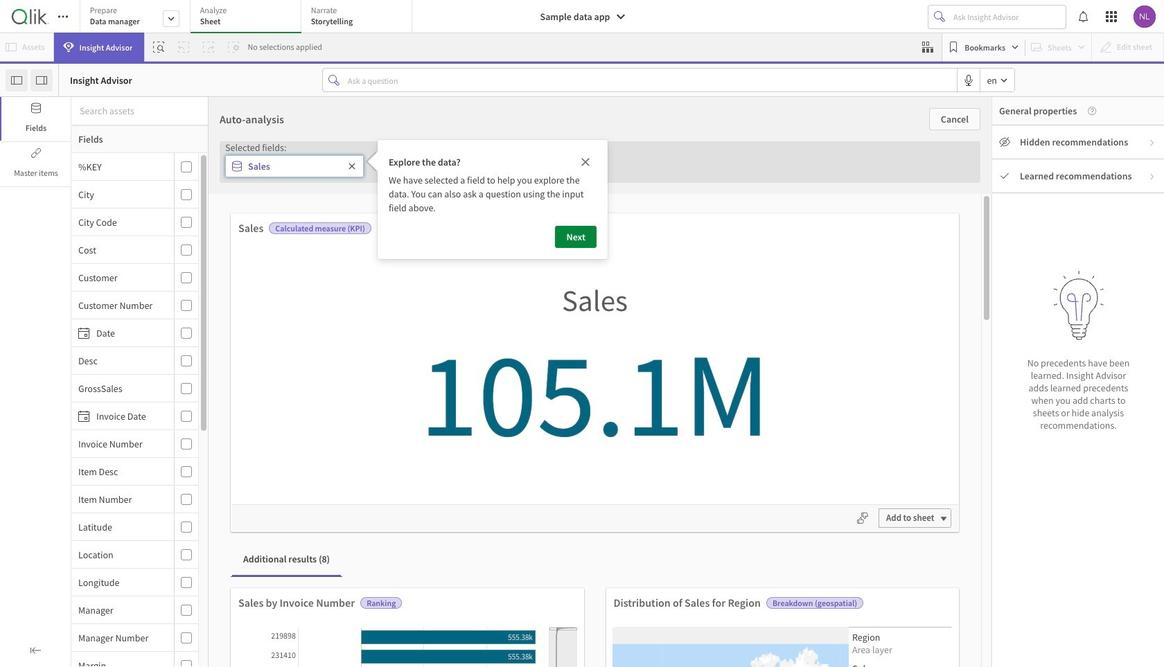 Task type: vqa. For each thing, say whether or not it's contained in the screenshot.
APPLICATION
yes



Task type: locate. For each thing, give the bounding box(es) containing it.
item number menu item
[[71, 486, 198, 513]]

margin menu item
[[71, 652, 198, 667]]

invoice number menu item
[[71, 430, 198, 458]]

hide assets image
[[11, 74, 22, 86]]

application
[[0, 0, 1164, 667]]

tab list
[[80, 0, 417, 35]]

longitude menu item
[[71, 569, 198, 597]]

manager number menu item
[[71, 624, 198, 652]]

help image
[[1077, 107, 1096, 115]]

deselect field image
[[348, 162, 356, 170]]

edit image
[[726, 428, 743, 441]]

medium image
[[999, 170, 1010, 182]]

menu
[[71, 153, 209, 667]]

hide properties image
[[36, 74, 47, 86]]

manager menu item
[[71, 597, 198, 624]]

invoice date menu item
[[71, 403, 198, 430]]

item desc menu item
[[71, 458, 198, 486]]

grosssales menu item
[[71, 375, 198, 403]]

selections tool image
[[923, 42, 934, 53]]



Task type: describe. For each thing, give the bounding box(es) containing it.
city menu item
[[71, 181, 198, 209]]

customer number menu item
[[71, 292, 198, 319]]

customer menu item
[[71, 264, 198, 292]]

city code menu item
[[71, 209, 198, 236]]

desc menu item
[[71, 347, 198, 375]]

cost menu item
[[71, 236, 198, 264]]

location menu item
[[71, 541, 198, 569]]

Ask a question text field
[[345, 69, 957, 91]]

Search assets text field
[[71, 98, 209, 123]]

%key menu item
[[71, 153, 198, 181]]

date menu item
[[71, 319, 198, 347]]

Ask Insight Advisor text field
[[951, 6, 1066, 28]]

latitude menu item
[[71, 513, 198, 541]]

view disabled image
[[999, 137, 1010, 148]]

results tabs tab list
[[232, 543, 341, 577]]



